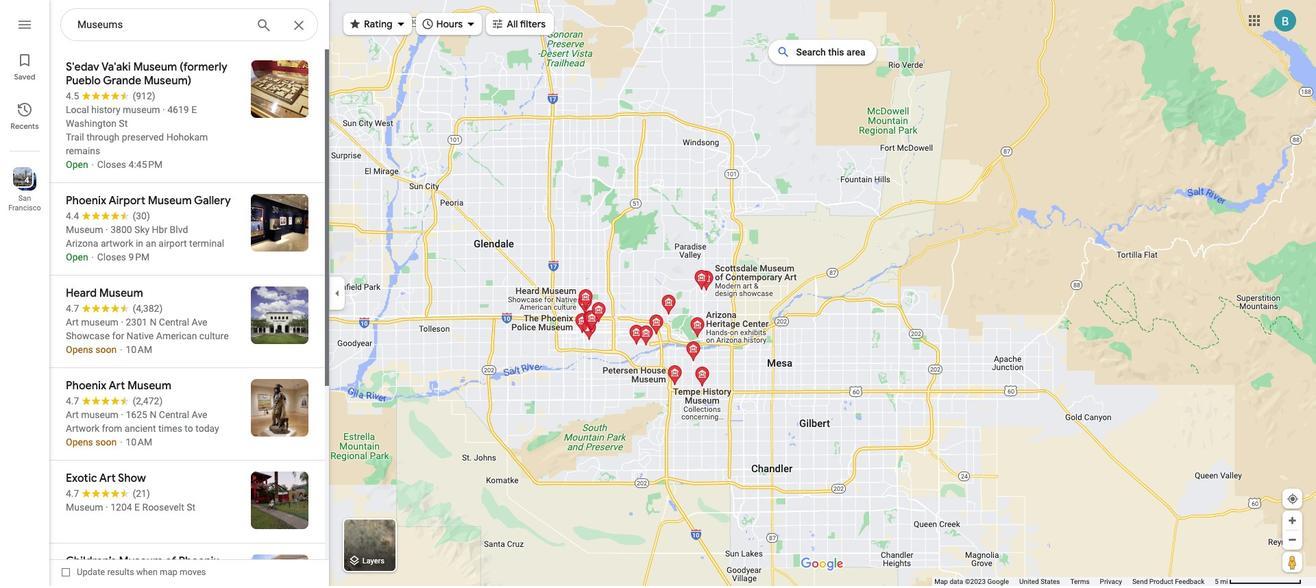 Task type: describe. For each thing, give the bounding box(es) containing it.
results for museums feed
[[49, 49, 329, 586]]

privacy
[[1101, 578, 1123, 586]]

Update results when map moves checkbox
[[62, 564, 206, 581]]

privacy button
[[1101, 578, 1123, 586]]

saved
[[14, 72, 35, 82]]

send
[[1133, 578, 1148, 586]]

san
[[18, 194, 31, 203]]

rating
[[364, 18, 393, 30]]

united
[[1020, 578, 1040, 586]]

when
[[136, 567, 158, 578]]

recents button
[[0, 96, 49, 134]]

moves
[[180, 567, 206, 578]]

zoom out image
[[1288, 535, 1298, 545]]

hours button
[[416, 9, 482, 39]]

show your location image
[[1287, 493, 1300, 506]]

none search field inside google maps element
[[60, 8, 318, 42]]

4
[[24, 176, 29, 185]]

hours
[[437, 18, 463, 30]]

search this area button
[[769, 40, 877, 64]]

show street view coverage image
[[1283, 552, 1303, 573]]

filters
[[520, 18, 546, 30]]

google
[[988, 578, 1010, 586]]

feedback
[[1176, 578, 1205, 586]]

mi
[[1221, 578, 1229, 586]]

4 places element
[[15, 174, 29, 187]]

search this area
[[797, 47, 866, 58]]

layers
[[363, 557, 385, 566]]

Museums field
[[60, 8, 318, 42]]

francisco
[[8, 204, 41, 213]]

map data ©2023 google
[[935, 578, 1010, 586]]

update results when map moves
[[77, 567, 206, 578]]

send product feedback
[[1133, 578, 1205, 586]]

terms
[[1071, 578, 1090, 586]]

united states button
[[1020, 578, 1061, 586]]



Task type: locate. For each thing, give the bounding box(es) containing it.
google maps element
[[0, 0, 1317, 586]]

rating button
[[344, 9, 412, 39]]

saved button
[[0, 47, 49, 85]]

san francisco
[[8, 194, 41, 213]]

collapse side panel image
[[330, 286, 345, 301]]

list containing saved
[[0, 0, 49, 586]]

this
[[829, 47, 845, 58]]

all filters button
[[486, 9, 554, 39]]

all
[[507, 18, 518, 30]]

5 mi button
[[1216, 578, 1303, 586]]

google account: brad klo  
(klobrad84@gmail.com) image
[[1275, 9, 1297, 31]]

None field
[[78, 16, 245, 33]]

zoom in image
[[1288, 516, 1298, 526]]

states
[[1041, 578, 1061, 586]]

footer containing map data ©2023 google
[[935, 578, 1216, 586]]

united states
[[1020, 578, 1061, 586]]

recents
[[11, 121, 39, 131]]

map
[[935, 578, 949, 586]]

5 mi
[[1216, 578, 1229, 586]]

map
[[160, 567, 178, 578]]

send product feedback button
[[1133, 578, 1205, 586]]

area
[[847, 47, 866, 58]]

terms button
[[1071, 578, 1090, 586]]

©2023
[[966, 578, 986, 586]]

none field inside museums field
[[78, 16, 245, 33]]

all filters
[[507, 18, 546, 30]]

search
[[797, 47, 826, 58]]

footer
[[935, 578, 1216, 586]]

None search field
[[60, 8, 318, 42]]

update
[[77, 567, 105, 578]]

footer inside google maps element
[[935, 578, 1216, 586]]

product
[[1150, 578, 1174, 586]]

results
[[107, 567, 134, 578]]

5
[[1216, 578, 1219, 586]]

data
[[950, 578, 964, 586]]

list
[[0, 0, 49, 586]]

menu image
[[16, 16, 33, 33]]



Task type: vqa. For each thing, say whether or not it's contained in the screenshot.
first a
no



